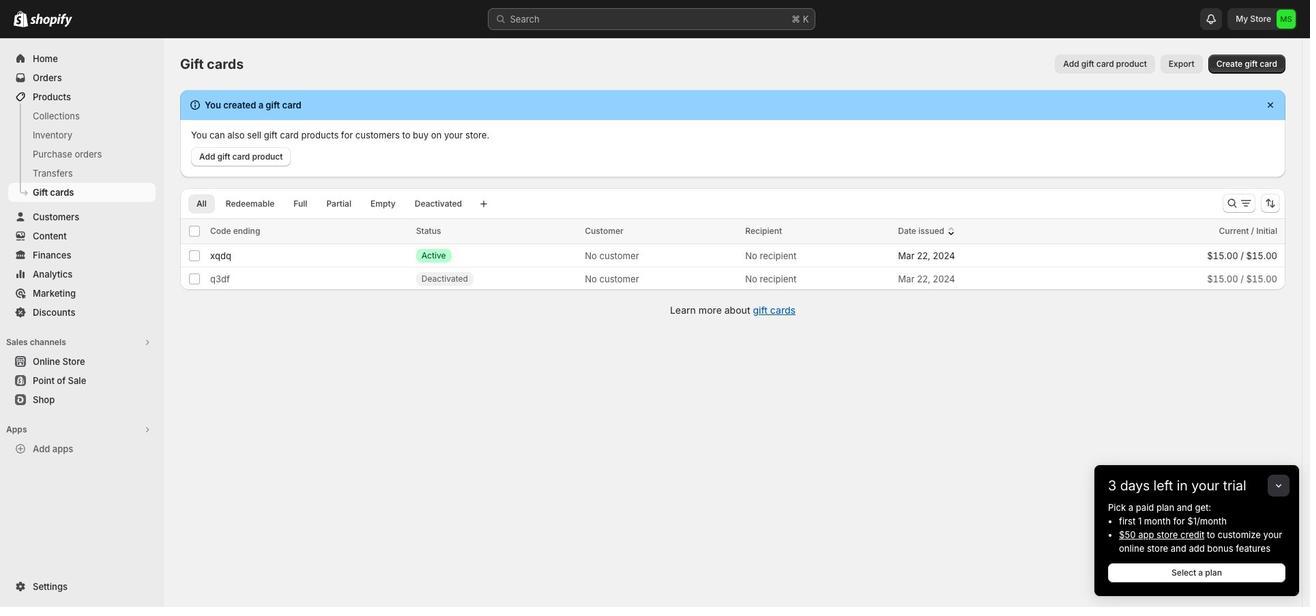Task type: vqa. For each thing, say whether or not it's contained in the screenshot.
My Store ICON
yes



Task type: locate. For each thing, give the bounding box(es) containing it.
shopify image
[[14, 11, 28, 27], [30, 14, 72, 27]]

1 horizontal spatial shopify image
[[30, 14, 72, 27]]

tab list
[[186, 194, 473, 214]]

0 horizontal spatial shopify image
[[14, 11, 28, 27]]

my store image
[[1277, 10, 1296, 29]]



